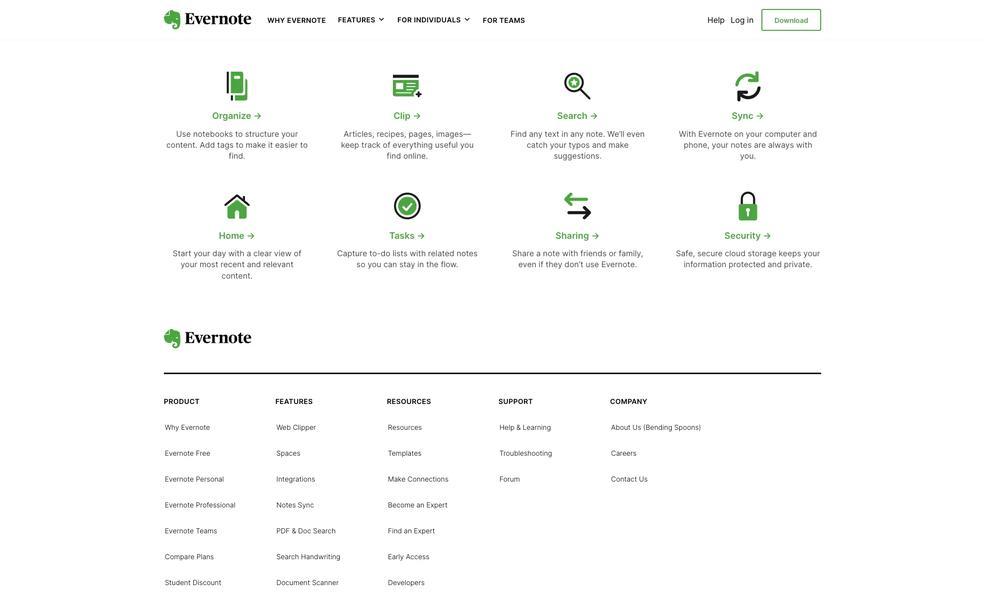 Task type: vqa. For each thing, say whether or not it's contained in the screenshot.


Task type: locate. For each thing, give the bounding box(es) containing it.
0 vertical spatial us
[[633, 423, 641, 432]]

careers
[[611, 449, 637, 458]]

you inside evernote is the easy way to start getting organized so you can get more done.
[[598, 6, 618, 20]]

you down to-
[[368, 260, 381, 270]]

help for help & learning
[[500, 423, 515, 432]]

2 vertical spatial you
[[368, 260, 381, 270]]

web clipper link
[[276, 422, 316, 432]]

0 horizontal spatial for
[[397, 16, 412, 24]]

so inside capture to-do lists with related notes so you can stay in the flow.
[[357, 260, 366, 270]]

for individuals
[[397, 16, 461, 24]]

0 vertical spatial so
[[581, 6, 594, 20]]

sharing → link
[[506, 230, 650, 242]]

1 vertical spatial us
[[639, 475, 648, 484]]

with
[[679, 129, 696, 139]]

1 horizontal spatial of
[[383, 140, 391, 150]]

safe,
[[676, 249, 695, 259]]

1 horizontal spatial content.
[[222, 271, 253, 281]]

most
[[200, 260, 218, 270]]

0 vertical spatial you
[[598, 6, 618, 20]]

→ for home →
[[247, 231, 255, 241]]

0 vertical spatial the
[[355, 6, 374, 20]]

→ inside 'link'
[[591, 231, 600, 241]]

day
[[212, 249, 226, 259]]

share
[[512, 249, 534, 259]]

0 vertical spatial search
[[557, 111, 588, 121]]

structure
[[245, 129, 279, 139]]

us right about
[[633, 423, 641, 432]]

for teams link
[[483, 15, 525, 25]]

help for help
[[708, 15, 725, 25]]

to
[[434, 6, 445, 20], [235, 129, 243, 139], [236, 140, 244, 150], [300, 140, 308, 150]]

friends
[[581, 249, 607, 259]]

don't
[[565, 260, 584, 270]]

house icon image
[[221, 190, 253, 222]]

of right view
[[294, 249, 302, 259]]

even right the 'we'll'
[[627, 129, 645, 139]]

0 vertical spatial in
[[747, 15, 754, 25]]

find up catch
[[511, 129, 527, 139]]

0 horizontal spatial the
[[355, 6, 374, 20]]

2 make from the left
[[609, 140, 629, 150]]

compare
[[165, 553, 195, 561]]

with inside capture to-do lists with related notes so you can stay in the flow.
[[410, 249, 426, 259]]

with up recent
[[228, 249, 245, 259]]

0 vertical spatial an
[[417, 501, 425, 510]]

with evernote on your computer and phone, your notes are always with you.
[[679, 129, 817, 161]]

find for find an expert
[[388, 527, 402, 535]]

you.
[[740, 151, 756, 161]]

sync inside "sync →" link
[[732, 111, 754, 121]]

1 horizontal spatial even
[[627, 129, 645, 139]]

→ up are
[[756, 111, 764, 121]]

0 vertical spatial help
[[708, 15, 725, 25]]

relevant
[[263, 260, 294, 270]]

an right become on the left of the page
[[417, 501, 425, 510]]

in right 'text'
[[562, 129, 568, 139]]

1 vertical spatial content.
[[222, 271, 253, 281]]

search → link
[[506, 110, 650, 122]]

1 vertical spatial teams
[[196, 527, 217, 535]]

more
[[667, 6, 696, 20]]

resources up templates link
[[388, 423, 422, 432]]

and right computer on the right of the page
[[803, 129, 817, 139]]

notes up flow.
[[457, 249, 478, 259]]

to right 'way'
[[434, 6, 445, 20]]

0 vertical spatial expert
[[427, 501, 448, 510]]

1 vertical spatial why evernote
[[165, 423, 210, 432]]

suggestions.
[[554, 151, 602, 161]]

help down support
[[500, 423, 515, 432]]

so down the capture
[[357, 260, 366, 270]]

0 vertical spatial why
[[268, 16, 285, 24]]

even inside share a note with friends or family, even if they don't use evernote.
[[518, 260, 537, 270]]

1 horizontal spatial a
[[536, 249, 541, 259]]

0 horizontal spatial why
[[165, 423, 179, 432]]

organized
[[522, 6, 578, 20]]

search up 'text'
[[557, 111, 588, 121]]

1 vertical spatial of
[[294, 249, 302, 259]]

0 vertical spatial notes
[[731, 140, 752, 150]]

with right "always"
[[796, 140, 813, 150]]

evernote personal
[[165, 475, 224, 484]]

it
[[268, 140, 273, 150]]

1 vertical spatial &
[[292, 527, 296, 535]]

content. inside use notebooks to structure your content. add tags to make it easier to find.
[[166, 140, 197, 150]]

in right the log on the top
[[747, 15, 754, 25]]

→ up note.
[[590, 111, 598, 121]]

the inside capture to-do lists with related notes so you can stay in the flow.
[[426, 260, 439, 270]]

clip →
[[394, 111, 421, 121]]

features left easy
[[338, 16, 376, 24]]

us inside "link"
[[633, 423, 641, 432]]

→ for clip →
[[413, 111, 421, 121]]

→ for search →
[[590, 111, 598, 121]]

→
[[253, 111, 262, 121], [413, 111, 421, 121], [590, 111, 598, 121], [756, 111, 764, 121], [247, 231, 255, 241], [417, 231, 426, 241], [591, 231, 600, 241], [763, 231, 772, 241]]

0 vertical spatial content.
[[166, 140, 197, 150]]

1 vertical spatial search
[[313, 527, 336, 535]]

0 vertical spatial evernote logo image
[[164, 10, 252, 30]]

of down the recipes, at the left top
[[383, 140, 391, 150]]

developers link
[[388, 578, 425, 588]]

notes down on
[[731, 140, 752, 150]]

early access
[[388, 553, 429, 561]]

forum link
[[500, 474, 520, 484]]

recipes,
[[377, 129, 407, 139]]

can left get
[[622, 6, 642, 20]]

expert down connections
[[427, 501, 448, 510]]

0 horizontal spatial sync
[[298, 501, 314, 510]]

0 vertical spatial can
[[622, 6, 642, 20]]

sync up on
[[732, 111, 754, 121]]

help inside "link"
[[500, 423, 515, 432]]

content. down recent
[[222, 271, 253, 281]]

1 horizontal spatial an
[[417, 501, 425, 510]]

get
[[645, 6, 664, 20]]

resources up resources link
[[387, 398, 431, 406]]

even for search →
[[627, 129, 645, 139]]

search
[[557, 111, 588, 121], [313, 527, 336, 535], [276, 553, 299, 561]]

and down storage
[[768, 260, 782, 270]]

→ right tasks
[[417, 231, 426, 241]]

0 horizontal spatial you
[[368, 260, 381, 270]]

0 horizontal spatial notes
[[457, 249, 478, 259]]

spaces link
[[276, 448, 300, 458]]

and down note.
[[592, 140, 606, 150]]

& left learning
[[517, 423, 521, 432]]

about us (bending spoons) link
[[611, 422, 701, 432]]

you inside articles, recipes, pages, images— keep track of everything useful you find online.
[[460, 140, 474, 150]]

1 horizontal spatial search
[[313, 527, 336, 535]]

0 vertical spatial features
[[338, 16, 376, 24]]

notes inside capture to-do lists with related notes so you can stay in the flow.
[[457, 249, 478, 259]]

any up catch
[[529, 129, 543, 139]]

1 vertical spatial can
[[384, 260, 397, 270]]

secure
[[698, 249, 723, 259]]

flow.
[[441, 260, 458, 270]]

keeps
[[779, 249, 801, 259]]

and inside "safe, secure cloud storage keeps your information protected and private."
[[768, 260, 782, 270]]

→ for tasks →
[[417, 231, 426, 241]]

0 horizontal spatial an
[[404, 527, 412, 535]]

easy
[[377, 6, 404, 20]]

1 a from the left
[[247, 249, 251, 259]]

1 vertical spatial even
[[518, 260, 537, 270]]

an up the early access link
[[404, 527, 412, 535]]

web clipper icon image
[[392, 70, 423, 102]]

1 horizontal spatial why evernote link
[[268, 15, 326, 25]]

online.
[[403, 151, 428, 161]]

0 horizontal spatial teams
[[196, 527, 217, 535]]

0 horizontal spatial &
[[292, 527, 296, 535]]

& inside "link"
[[517, 423, 521, 432]]

evernote inside with evernote on your computer and phone, your notes are always with you.
[[699, 129, 732, 139]]

1 horizontal spatial in
[[562, 129, 568, 139]]

1 horizontal spatial sync
[[732, 111, 754, 121]]

sync right notes
[[298, 501, 314, 510]]

for inside button
[[397, 16, 412, 24]]

0 horizontal spatial can
[[384, 260, 397, 270]]

→ right 'home'
[[247, 231, 255, 241]]

1 horizontal spatial any
[[571, 129, 584, 139]]

are
[[754, 140, 766, 150]]

1 vertical spatial expert
[[414, 527, 435, 535]]

0 horizontal spatial help
[[500, 423, 515, 432]]

us right contact
[[639, 475, 648, 484]]

search down pdf
[[276, 553, 299, 561]]

support
[[499, 398, 533, 406]]

help
[[708, 15, 725, 25], [500, 423, 515, 432]]

0 vertical spatial why evernote
[[268, 16, 326, 24]]

even inside find any text in any note. we'll even catch your typos and make suggestions.
[[627, 129, 645, 139]]

1 horizontal spatial can
[[622, 6, 642, 20]]

and inside find any text in any note. we'll even catch your typos and make suggestions.
[[592, 140, 606, 150]]

organize → link
[[165, 110, 309, 122]]

1 horizontal spatial the
[[426, 260, 439, 270]]

in right stay
[[418, 260, 424, 270]]

log
[[731, 15, 745, 25]]

0 vertical spatial find
[[511, 129, 527, 139]]

why evernote link for for
[[268, 15, 326, 25]]

a left clear
[[247, 249, 251, 259]]

1 vertical spatial in
[[562, 129, 568, 139]]

keep
[[341, 140, 359, 150]]

features inside 'button'
[[338, 16, 376, 24]]

1 vertical spatial why evernote link
[[165, 422, 210, 432]]

why evernote
[[268, 16, 326, 24], [165, 423, 210, 432]]

1 horizontal spatial why
[[268, 16, 285, 24]]

2 evernote logo image from the top
[[164, 329, 252, 349]]

if
[[539, 260, 544, 270]]

spoons)
[[675, 423, 701, 432]]

do
[[381, 249, 391, 259]]

find inside find any text in any note. we'll even catch your typos and make suggestions.
[[511, 129, 527, 139]]

1 vertical spatial so
[[357, 260, 366, 270]]

0 horizontal spatial features
[[275, 398, 313, 406]]

0 horizontal spatial so
[[357, 260, 366, 270]]

you left get
[[598, 6, 618, 20]]

1 horizontal spatial for
[[483, 16, 498, 24]]

1 horizontal spatial help
[[708, 15, 725, 25]]

pdf & doc search link
[[276, 526, 336, 536]]

even down share
[[518, 260, 537, 270]]

1 horizontal spatial find
[[511, 129, 527, 139]]

pages,
[[409, 129, 434, 139]]

security → link
[[676, 230, 820, 242]]

1 horizontal spatial you
[[460, 140, 474, 150]]

content. inside start your day with a clear view of your most recent and relevant content.
[[222, 271, 253, 281]]

document scanner
[[276, 579, 339, 587]]

start
[[173, 249, 191, 259]]

1 horizontal spatial make
[[609, 140, 629, 150]]

organize
[[212, 111, 251, 121]]

they
[[546, 260, 562, 270]]

2 horizontal spatial search
[[557, 111, 588, 121]]

the down related
[[426, 260, 439, 270]]

→ for sharing →
[[591, 231, 600, 241]]

any up typos
[[571, 129, 584, 139]]

2 vertical spatial search
[[276, 553, 299, 561]]

1 vertical spatial the
[[426, 260, 439, 270]]

0 horizontal spatial why evernote link
[[165, 422, 210, 432]]

make down the 'we'll'
[[609, 140, 629, 150]]

0 horizontal spatial any
[[529, 129, 543, 139]]

1 vertical spatial you
[[460, 140, 474, 150]]

content. down use
[[166, 140, 197, 150]]

0 horizontal spatial find
[[388, 527, 402, 535]]

a inside start your day with a clear view of your most recent and relevant content.
[[247, 249, 251, 259]]

2 horizontal spatial you
[[598, 6, 618, 20]]

1 horizontal spatial &
[[517, 423, 521, 432]]

and down clear
[[247, 260, 261, 270]]

0 vertical spatial even
[[627, 129, 645, 139]]

0 horizontal spatial content.
[[166, 140, 197, 150]]

and inside start your day with a clear view of your most recent and relevant content.
[[247, 260, 261, 270]]

content.
[[166, 140, 197, 150], [222, 271, 253, 281]]

discount
[[193, 579, 221, 587]]

1 vertical spatial find
[[388, 527, 402, 535]]

1 horizontal spatial why evernote
[[268, 16, 326, 24]]

can down do
[[384, 260, 397, 270]]

0 horizontal spatial search
[[276, 553, 299, 561]]

0 horizontal spatial in
[[418, 260, 424, 270]]

→ up friends
[[591, 231, 600, 241]]

1 vertical spatial help
[[500, 423, 515, 432]]

1 horizontal spatial features
[[338, 16, 376, 24]]

free
[[196, 449, 210, 458]]

0 horizontal spatial a
[[247, 249, 251, 259]]

note
[[543, 249, 560, 259]]

1 vertical spatial evernote logo image
[[164, 329, 252, 349]]

why for for teams
[[268, 16, 285, 24]]

→ right clip at the top of the page
[[413, 111, 421, 121]]

can inside evernote is the easy way to start getting organized so you can get more done.
[[622, 6, 642, 20]]

forum
[[500, 475, 520, 484]]

0 vertical spatial &
[[517, 423, 521, 432]]

phone,
[[684, 140, 710, 150]]

1 vertical spatial features
[[275, 398, 313, 406]]

cloud
[[725, 249, 746, 259]]

features up web clipper link
[[275, 398, 313, 406]]

1 horizontal spatial notes
[[731, 140, 752, 150]]

getting
[[478, 6, 518, 20]]

make down structure
[[246, 140, 266, 150]]

the right is
[[355, 6, 374, 20]]

expert inside 'link'
[[414, 527, 435, 535]]

evernote logo image
[[164, 10, 252, 30], [164, 329, 252, 349]]

add
[[200, 140, 215, 150]]

0 horizontal spatial of
[[294, 249, 302, 259]]

2 horizontal spatial in
[[747, 15, 754, 25]]

→ inside "link"
[[417, 231, 426, 241]]

so right organized
[[581, 6, 594, 20]]

1 vertical spatial why
[[165, 423, 179, 432]]

your right phone,
[[712, 140, 729, 150]]

of
[[383, 140, 391, 150], [294, 249, 302, 259]]

search right doc
[[313, 527, 336, 535]]

even for sharing →
[[518, 260, 537, 270]]

with up stay
[[410, 249, 426, 259]]

search for search handwriting
[[276, 553, 299, 561]]

expert down become an expert
[[414, 527, 435, 535]]

features
[[338, 16, 376, 24], [275, 398, 313, 406]]

features button
[[338, 15, 386, 25]]

teams inside evernote teams link
[[196, 527, 217, 535]]

a up if
[[536, 249, 541, 259]]

1 horizontal spatial teams
[[500, 16, 525, 24]]

you inside capture to-do lists with related notes so you can stay in the flow.
[[368, 260, 381, 270]]

1 make from the left
[[246, 140, 266, 150]]

your up private.
[[804, 249, 820, 259]]

help left the log on the top
[[708, 15, 725, 25]]

notes inside with evernote on your computer and phone, your notes are always with you.
[[731, 140, 752, 150]]

find inside 'link'
[[388, 527, 402, 535]]

web clipper
[[276, 423, 316, 432]]

you down images—
[[460, 140, 474, 150]]

evernote
[[289, 6, 340, 20], [287, 16, 326, 24], [699, 129, 732, 139], [181, 423, 210, 432], [165, 449, 194, 458], [165, 475, 194, 484], [165, 501, 194, 510], [165, 527, 194, 535]]

1 vertical spatial notes
[[457, 249, 478, 259]]

& for pdf
[[292, 527, 296, 535]]

0 vertical spatial teams
[[500, 16, 525, 24]]

0 horizontal spatial why evernote
[[165, 423, 210, 432]]

your down 'text'
[[550, 140, 567, 150]]

scanner
[[312, 579, 339, 587]]

0 horizontal spatial make
[[246, 140, 266, 150]]

2 vertical spatial in
[[418, 260, 424, 270]]

sharing icon image
[[562, 190, 594, 222]]

become an expert link
[[388, 500, 448, 510]]

2 a from the left
[[536, 249, 541, 259]]

home
[[219, 231, 244, 241]]

1 horizontal spatial so
[[581, 6, 594, 20]]

teams inside for teams link
[[500, 16, 525, 24]]

for for for individuals
[[397, 16, 412, 24]]

1 vertical spatial an
[[404, 527, 412, 535]]

in inside find any text in any note. we'll even catch your typos and make suggestions.
[[562, 129, 568, 139]]

your up easier
[[281, 129, 298, 139]]

find up the early
[[388, 527, 402, 535]]

safe, secure cloud storage keeps your information protected and private.
[[676, 249, 820, 270]]

sync icon image
[[732, 70, 764, 102]]

help & learning link
[[500, 422, 551, 432]]

& left doc
[[292, 527, 296, 535]]

→ up structure
[[253, 111, 262, 121]]

with up don't
[[562, 249, 578, 259]]

→ up storage
[[763, 231, 772, 241]]

0 horizontal spatial even
[[518, 260, 537, 270]]

an inside 'link'
[[404, 527, 412, 535]]

0 vertical spatial why evernote link
[[268, 15, 326, 25]]

information
[[684, 260, 727, 270]]

0 vertical spatial sync
[[732, 111, 754, 121]]



Task type: describe. For each thing, give the bounding box(es) containing it.
1 any from the left
[[529, 129, 543, 139]]

is
[[343, 6, 352, 20]]

why for evernote professional
[[165, 423, 179, 432]]

access
[[406, 553, 429, 561]]

expert for find an expert
[[414, 527, 435, 535]]

us for contact
[[639, 475, 648, 484]]

student discount
[[165, 579, 221, 587]]

the inside evernote is the easy way to start getting organized so you can get more done.
[[355, 6, 374, 20]]

tags
[[217, 140, 234, 150]]

plans
[[196, 553, 214, 561]]

books icon image
[[221, 70, 253, 102]]

templates link
[[388, 448, 422, 458]]

careers link
[[611, 448, 637, 458]]

2 any from the left
[[571, 129, 584, 139]]

→ for security →
[[763, 231, 772, 241]]

spaces
[[276, 449, 300, 458]]

with inside share a note with friends or family, even if they don't use evernote.
[[562, 249, 578, 259]]

an for find
[[404, 527, 412, 535]]

evernote free
[[165, 449, 210, 458]]

protected
[[729, 260, 766, 270]]

find an expert
[[388, 527, 435, 535]]

evernote teams
[[165, 527, 217, 535]]

why evernote link for evernote
[[165, 422, 210, 432]]

search for search →
[[557, 111, 588, 121]]

your down start
[[181, 260, 197, 270]]

way
[[407, 6, 430, 20]]

checkmark icon image
[[392, 190, 423, 222]]

evernote professional link
[[165, 500, 235, 510]]

web
[[276, 423, 291, 432]]

track
[[362, 140, 381, 150]]

catch
[[527, 140, 548, 150]]

your inside use notebooks to structure your content. add tags to make it easier to find.
[[281, 129, 298, 139]]

make inside use notebooks to structure your content. add tags to make it easier to find.
[[246, 140, 266, 150]]

contact
[[611, 475, 637, 484]]

to down organize → link
[[235, 129, 243, 139]]

compare plans
[[165, 553, 214, 561]]

your up are
[[746, 129, 763, 139]]

help & learning
[[500, 423, 551, 432]]

search handwriting link
[[276, 552, 341, 562]]

your inside find any text in any note. we'll even catch your typos and make suggestions.
[[550, 140, 567, 150]]

search handwriting
[[276, 553, 341, 561]]

templates
[[388, 449, 422, 458]]

capture
[[337, 249, 367, 259]]

articles,
[[344, 129, 375, 139]]

recent
[[221, 260, 245, 270]]

troubleshooting link
[[500, 448, 552, 458]]

expert for become an expert
[[427, 501, 448, 510]]

early
[[388, 553, 404, 561]]

your inside "safe, secure cloud storage keeps your information protected and private."
[[804, 249, 820, 259]]

with inside start your day with a clear view of your most recent and relevant content.
[[228, 249, 245, 259]]

tasks →
[[389, 231, 426, 241]]

notebooks
[[193, 129, 233, 139]]

of inside start your day with a clear view of your most recent and relevant content.
[[294, 249, 302, 259]]

view
[[274, 249, 292, 259]]

of inside articles, recipes, pages, images— keep track of everything useful you find online.
[[383, 140, 391, 150]]

contact us link
[[611, 474, 648, 484]]

why evernote for evernote
[[165, 423, 210, 432]]

evernote is the easy way to start getting organized so you can get more done.
[[289, 6, 696, 37]]

stay
[[400, 260, 415, 270]]

done.
[[477, 22, 509, 37]]

for individuals button
[[397, 15, 471, 25]]

related
[[428, 249, 455, 259]]

home → link
[[165, 230, 309, 242]]

early access link
[[388, 552, 429, 562]]

easier
[[275, 140, 298, 150]]

to right easier
[[300, 140, 308, 150]]

lists
[[393, 249, 408, 259]]

to inside evernote is the easy way to start getting organized so you can get more done.
[[434, 6, 445, 20]]

and inside with evernote on your computer and phone, your notes are always with you.
[[803, 129, 817, 139]]

in inside capture to-do lists with related notes so you can stay in the flow.
[[418, 260, 424, 270]]

notes sync link
[[276, 500, 314, 510]]

start your day with a clear view of your most recent and relevant content.
[[173, 249, 302, 281]]

0 vertical spatial resources
[[387, 398, 431, 406]]

use notebooks to structure your content. add tags to make it easier to find.
[[166, 129, 308, 161]]

a inside share a note with friends or family, even if they don't use evernote.
[[536, 249, 541, 259]]

1 vertical spatial resources
[[388, 423, 422, 432]]

become
[[388, 501, 415, 510]]

for for for teams
[[483, 16, 498, 24]]

evernote inside evernote is the easy way to start getting organized so you can get more done.
[[289, 6, 340, 20]]

become an expert
[[388, 501, 448, 510]]

make inside find any text in any note. we'll even catch your typos and make suggestions.
[[609, 140, 629, 150]]

→ for sync →
[[756, 111, 764, 121]]

evernote.
[[601, 260, 637, 270]]

& for help
[[517, 423, 521, 432]]

why evernote for for
[[268, 16, 326, 24]]

find an expert link
[[388, 526, 435, 536]]

notes sync
[[276, 501, 314, 510]]

your up most
[[194, 249, 210, 259]]

computer
[[765, 129, 801, 139]]

→ for organize →
[[253, 111, 262, 121]]

make connections
[[388, 475, 449, 484]]

lock icon image
[[732, 190, 764, 222]]

search →
[[557, 111, 598, 121]]

capture to-do lists with related notes so you can stay in the flow.
[[337, 249, 478, 270]]

always
[[768, 140, 794, 150]]

an for become
[[417, 501, 425, 510]]

family,
[[619, 249, 643, 259]]

use
[[586, 260, 599, 270]]

tasks → link
[[335, 230, 480, 242]]

with inside with evernote on your computer and phone, your notes are always with you.
[[796, 140, 813, 150]]

find
[[387, 151, 401, 161]]

professional
[[196, 501, 235, 510]]

teams for for teams
[[500, 16, 525, 24]]

learning
[[523, 423, 551, 432]]

log in link
[[731, 15, 754, 25]]

evernote personal link
[[165, 474, 224, 484]]

find for find any text in any note. we'll even catch your typos and make suggestions.
[[511, 129, 527, 139]]

so inside evernote is the easy way to start getting organized so you can get more done.
[[581, 6, 594, 20]]

log in
[[731, 15, 754, 25]]

teams for evernote teams
[[196, 527, 217, 535]]

about
[[611, 423, 631, 432]]

typos
[[569, 140, 590, 150]]

evernote teams link
[[165, 526, 217, 536]]

sharing →
[[556, 231, 600, 241]]

sharing
[[556, 231, 589, 241]]

developers
[[388, 579, 425, 587]]

us for about
[[633, 423, 641, 432]]

sync inside notes sync link
[[298, 501, 314, 510]]

search icon image
[[562, 70, 594, 102]]

1 evernote logo image from the top
[[164, 10, 252, 30]]

make
[[388, 475, 406, 484]]

for teams
[[483, 16, 525, 24]]

contact us
[[611, 475, 648, 484]]

doc
[[298, 527, 311, 535]]

can inside capture to-do lists with related notes so you can stay in the flow.
[[384, 260, 397, 270]]

to up 'find.'
[[236, 140, 244, 150]]



